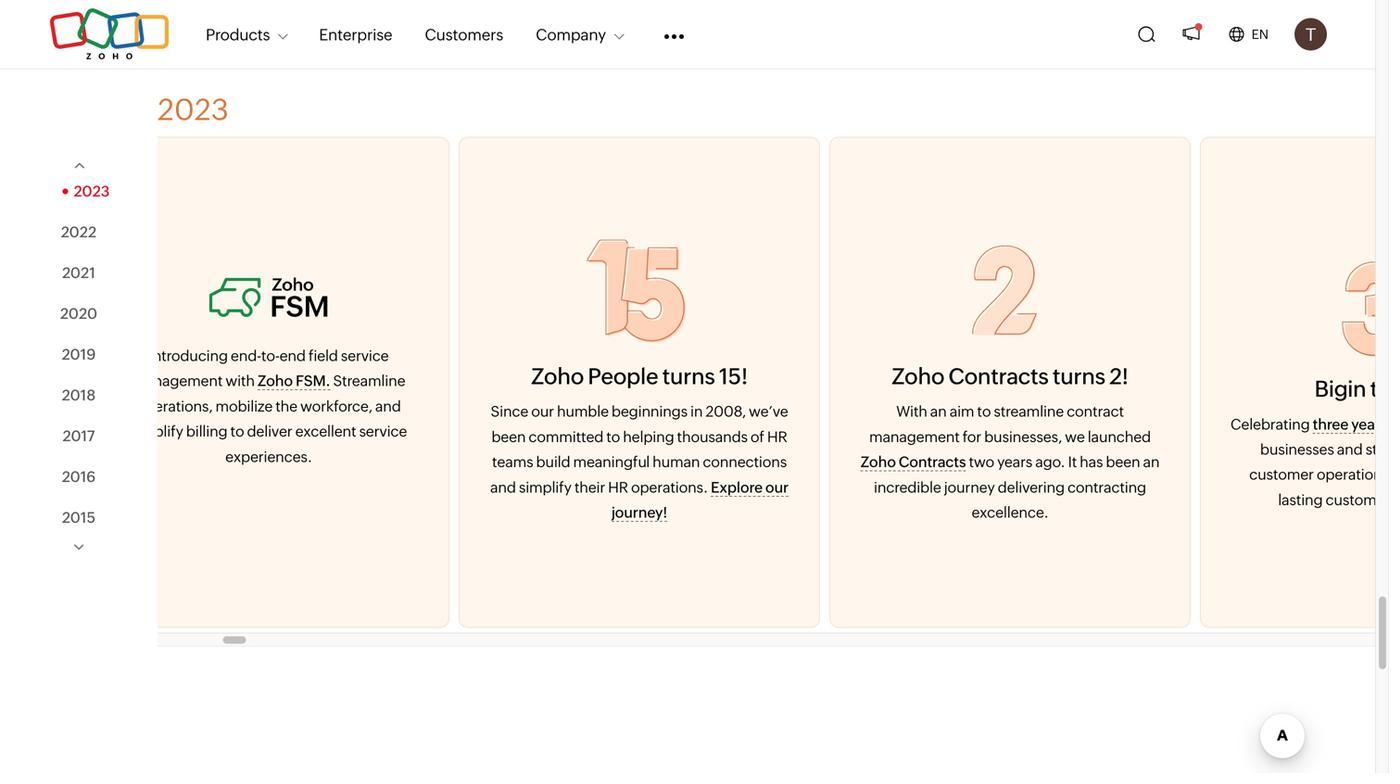 Task type: describe. For each thing, give the bounding box(es) containing it.
billing
[[186, 423, 228, 440]]

incredible
[[874, 479, 942, 496]]

of
[[751, 428, 765, 445]]

people
[[588, 363, 658, 389]]

operations.
[[631, 479, 708, 496]]

enterprise link
[[319, 14, 393, 54]]

since
[[491, 403, 529, 420]]

2022
[[61, 223, 97, 240]]

zoho for zoho people turns 15!
[[531, 363, 584, 389]]

service inside the introducing end-to-end field service management with
[[341, 347, 389, 364]]

connections
[[703, 453, 787, 471]]

simplify inside streamline operations, mobilize the workforce, and simplify billing to deliver excellent service experiences.
[[131, 423, 183, 440]]

2016
[[62, 468, 96, 485]]

has
[[1080, 453, 1103, 471]]

two
[[969, 453, 995, 471]]

2023 link
[[48, 182, 110, 200]]

2015 link
[[62, 509, 96, 526]]

experiences.
[[225, 448, 312, 465]]

explore our journey! link
[[612, 479, 789, 522]]

with
[[226, 372, 255, 389]]

2021 link
[[62, 264, 96, 281]]

enterprise
[[319, 25, 393, 43]]

been inside since our humble beginnings in 2008, we've been committed to helping thousands of hr teams build meaningful human connections and simplify their hr operations.
[[492, 428, 526, 445]]

2019 link
[[62, 346, 96, 363]]

celebrating three years
[[1231, 416, 1388, 433]]

zoho for zoho fsm.
[[258, 372, 293, 389]]

streamline operations, mobilize the workforce, and simplify billing to deliver excellent service experiences.
[[131, 372, 407, 465]]

streamline
[[994, 403, 1064, 420]]

bigin
[[1315, 376, 1367, 402]]

launched
[[1088, 428, 1151, 445]]

to inside since our humble beginnings in 2008, we've been committed to helping thousands of hr teams build meaningful human connections and simplify their hr operations.
[[606, 428, 620, 445]]

explore
[[711, 479, 763, 496]]

15!
[[719, 363, 748, 389]]

0 vertical spatial contracts
[[949, 363, 1049, 389]]

our for explore
[[766, 479, 789, 496]]

2018
[[62, 386, 96, 404]]

bigin tu
[[1315, 376, 1390, 402]]

2015
[[62, 509, 96, 526]]

teams
[[492, 453, 533, 471]]

businesses,
[[985, 428, 1062, 445]]

contract
[[1067, 403, 1124, 420]]

journey!
[[612, 504, 668, 521]]

zoho for zoho contracts turns 2!
[[892, 363, 945, 389]]

for
[[963, 428, 982, 445]]

0 horizontal spatial 2023
[[74, 182, 110, 200]]

explore our journey!
[[612, 479, 789, 521]]

end
[[280, 347, 306, 364]]

terry turtle image
[[1295, 18, 1327, 51]]

deliver
[[247, 423, 293, 440]]

end-
[[231, 347, 261, 364]]

introducing end-to-end field service management with
[[132, 347, 389, 389]]

field
[[309, 347, 338, 364]]

celebrating
[[1231, 416, 1310, 433]]

zoho contracts link
[[861, 453, 966, 471]]

contracting
[[1068, 479, 1147, 496]]

streamline
[[333, 372, 405, 389]]

1 horizontal spatial hr
[[767, 428, 788, 445]]

simplify inside since our humble beginnings in 2008, we've been committed to helping thousands of hr teams build meaningful human connections and simplify their hr operations.
[[519, 479, 572, 496]]

in
[[691, 403, 703, 420]]

three
[[1313, 416, 1349, 433]]

committed
[[529, 428, 604, 445]]

beginnings
[[612, 403, 688, 420]]

turns for 15!
[[662, 363, 715, 389]]

an inside 'with an aim to streamline contract management for businesses, we launched zoho contracts'
[[931, 403, 947, 420]]

excellent
[[295, 423, 356, 440]]

with
[[896, 403, 928, 420]]

2017 link
[[63, 427, 95, 444]]

build
[[536, 453, 571, 471]]

contracts inside 'with an aim to streamline contract management for businesses, we launched zoho contracts'
[[899, 453, 966, 471]]

humble
[[557, 403, 609, 420]]

two years ago. it has been an incredible journey delivering contracting excellence.
[[874, 453, 1160, 521]]

2022 link
[[61, 223, 97, 240]]

the
[[276, 398, 297, 415]]

helping
[[623, 428, 674, 445]]

1 vertical spatial hr
[[608, 479, 628, 496]]

to-
[[261, 347, 280, 364]]



Task type: locate. For each thing, give the bounding box(es) containing it.
company
[[536, 25, 606, 43]]

2023 down products at left
[[158, 92, 229, 126]]

0 horizontal spatial been
[[492, 428, 526, 445]]

zoho down to-
[[258, 372, 293, 389]]

management
[[132, 372, 223, 389], [870, 428, 960, 445]]

our right since
[[531, 403, 554, 420]]

years
[[1352, 416, 1388, 433], [998, 453, 1033, 471]]

0 vertical spatial been
[[492, 428, 526, 445]]

three years link
[[1313, 416, 1388, 434]]

management up 'operations,'
[[132, 372, 223, 389]]

zoho up "with"
[[892, 363, 945, 389]]

years down businesses,
[[998, 453, 1033, 471]]

1 vertical spatial years
[[998, 453, 1033, 471]]

1 turns from the left
[[662, 363, 715, 389]]

1 vertical spatial management
[[870, 428, 960, 445]]

turns
[[662, 363, 715, 389], [1053, 363, 1106, 389]]

and
[[375, 398, 401, 415], [490, 479, 516, 496]]

2 turns from the left
[[1053, 363, 1106, 389]]

2!
[[1110, 363, 1129, 389]]

years down tu at right
[[1352, 416, 1388, 433]]

human
[[653, 453, 700, 471]]

0 vertical spatial our
[[531, 403, 554, 420]]

2 horizontal spatial to
[[977, 403, 991, 420]]

1 horizontal spatial an
[[1143, 453, 1160, 471]]

en
[[1252, 27, 1269, 42]]

our inside since our humble beginnings in 2008, we've been committed to helping thousands of hr teams build meaningful human connections and simplify their hr operations.
[[531, 403, 554, 420]]

journey
[[944, 479, 995, 496]]

0 vertical spatial simplify
[[131, 423, 183, 440]]

simplify down build
[[519, 479, 572, 496]]

management down "with"
[[870, 428, 960, 445]]

simplify down 'operations,'
[[131, 423, 183, 440]]

been down since
[[492, 428, 526, 445]]

meaningful
[[573, 453, 650, 471]]

1 horizontal spatial turns
[[1053, 363, 1106, 389]]

contracts
[[949, 363, 1049, 389], [899, 453, 966, 471]]

aim
[[950, 403, 975, 420]]

hr right of
[[767, 428, 788, 445]]

zoho up humble
[[531, 363, 584, 389]]

0 vertical spatial service
[[341, 347, 389, 364]]

1 horizontal spatial simplify
[[519, 479, 572, 496]]

an inside two years ago. it has been an incredible journey delivering contracting excellence.
[[1143, 453, 1160, 471]]

with an aim to streamline contract management for businesses, we launched zoho contracts
[[861, 403, 1151, 471]]

hr
[[767, 428, 788, 445], [608, 479, 628, 496]]

been inside two years ago. it has been an incredible journey delivering contracting excellence.
[[1106, 453, 1141, 471]]

an left aim
[[931, 403, 947, 420]]

been down "launched"
[[1106, 453, 1141, 471]]

since our humble beginnings in 2008, we've been committed to helping thousands of hr teams build meaningful human connections and simplify their hr operations.
[[490, 403, 789, 496]]

been
[[492, 428, 526, 445], [1106, 453, 1141, 471]]

thousands
[[677, 428, 748, 445]]

1 horizontal spatial years
[[1352, 416, 1388, 433]]

and inside streamline operations, mobilize the workforce, and simplify billing to deliver excellent service experiences.
[[375, 398, 401, 415]]

zoho inside 'with an aim to streamline contract management for businesses, we launched zoho contracts'
[[861, 453, 896, 471]]

an down "launched"
[[1143, 453, 1160, 471]]

0 horizontal spatial turns
[[662, 363, 715, 389]]

1 vertical spatial contracts
[[899, 453, 966, 471]]

2023 up the 2022 on the left of page
[[74, 182, 110, 200]]

0 horizontal spatial to
[[230, 423, 244, 440]]

to inside 'with an aim to streamline contract management for businesses, we launched zoho contracts'
[[977, 403, 991, 420]]

0 horizontal spatial our
[[531, 403, 554, 420]]

0 vertical spatial 2023
[[158, 92, 229, 126]]

0 vertical spatial an
[[931, 403, 947, 420]]

zoho
[[531, 363, 584, 389], [892, 363, 945, 389], [258, 372, 293, 389], [861, 453, 896, 471]]

0 vertical spatial hr
[[767, 428, 788, 445]]

1 vertical spatial our
[[766, 479, 789, 496]]

1 horizontal spatial to
[[606, 428, 620, 445]]

0 horizontal spatial and
[[375, 398, 401, 415]]

1 horizontal spatial been
[[1106, 453, 1141, 471]]

management for with
[[870, 428, 960, 445]]

delivering
[[998, 479, 1065, 496]]

1 vertical spatial simplify
[[519, 479, 572, 496]]

1 horizontal spatial 2023
[[158, 92, 229, 126]]

introducing
[[149, 347, 228, 364]]

0 vertical spatial management
[[132, 372, 223, 389]]

0 horizontal spatial simplify
[[131, 423, 183, 440]]

0 vertical spatial years
[[1352, 416, 1388, 433]]

2016 link
[[62, 468, 96, 485]]

2017
[[63, 427, 95, 444]]

fsm.
[[296, 372, 330, 389]]

excellence.
[[972, 504, 1049, 521]]

zoho up incredible
[[861, 453, 896, 471]]

and inside since our humble beginnings in 2008, we've been committed to helping thousands of hr teams build meaningful human connections and simplify their hr operations.
[[490, 479, 516, 496]]

products
[[206, 25, 270, 43]]

1 vertical spatial service
[[359, 423, 407, 440]]

customers link
[[425, 14, 503, 54]]

0 horizontal spatial management
[[132, 372, 223, 389]]

2019
[[62, 346, 96, 363]]

contracts up streamline
[[949, 363, 1049, 389]]

0 vertical spatial and
[[375, 398, 401, 415]]

service inside streamline operations, mobilize the workforce, and simplify billing to deliver excellent service experiences.
[[359, 423, 407, 440]]

turns up contract
[[1053, 363, 1106, 389]]

1 vertical spatial and
[[490, 479, 516, 496]]

we
[[1065, 428, 1085, 445]]

management for introducing
[[132, 372, 223, 389]]

and down teams at the bottom
[[490, 479, 516, 496]]

simplify
[[131, 423, 183, 440], [519, 479, 572, 496]]

zoho fsm. link
[[258, 372, 330, 390]]

1 horizontal spatial management
[[870, 428, 960, 445]]

to up meaningful on the bottom left of the page
[[606, 428, 620, 445]]

workforce,
[[300, 398, 372, 415]]

1 horizontal spatial our
[[766, 479, 789, 496]]

2008,
[[706, 403, 746, 420]]

zoho people turns 15!
[[531, 363, 748, 389]]

1 vertical spatial been
[[1106, 453, 1141, 471]]

hr down meaningful on the bottom left of the page
[[608, 479, 628, 496]]

zoho contracts turns 2!
[[892, 363, 1129, 389]]

zoho fsm.
[[258, 372, 330, 389]]

our for since
[[531, 403, 554, 420]]

management inside the introducing end-to-end field service management with
[[132, 372, 223, 389]]

mobilize
[[216, 398, 273, 415]]

2020
[[60, 305, 97, 322]]

our
[[531, 403, 554, 420], [766, 479, 789, 496]]

years inside two years ago. it has been an incredible journey delivering contracting excellence.
[[998, 453, 1033, 471]]

management inside 'with an aim to streamline contract management for businesses, we launched zoho contracts'
[[870, 428, 960, 445]]

our right explore
[[766, 479, 789, 496]]

0 horizontal spatial years
[[998, 453, 1033, 471]]

it
[[1068, 453, 1077, 471]]

tu
[[1371, 376, 1390, 402]]

turns for 2!
[[1053, 363, 1106, 389]]

their
[[575, 479, 605, 496]]

2020 link
[[60, 305, 97, 322]]

turns up in
[[662, 363, 715, 389]]

0 horizontal spatial an
[[931, 403, 947, 420]]

service down streamline
[[359, 423, 407, 440]]

2021
[[62, 264, 96, 281]]

1 horizontal spatial and
[[490, 479, 516, 496]]

to
[[977, 403, 991, 420], [230, 423, 244, 440], [606, 428, 620, 445]]

operations,
[[137, 398, 213, 415]]

2018 link
[[62, 386, 96, 404]]

we've
[[749, 403, 789, 420]]

ago.
[[1036, 453, 1066, 471]]

to down mobilize
[[230, 423, 244, 440]]

to right aim
[[977, 403, 991, 420]]

customers
[[425, 25, 503, 43]]

2023
[[158, 92, 229, 126], [74, 182, 110, 200]]

to inside streamline operations, mobilize the workforce, and simplify billing to deliver excellent service experiences.
[[230, 423, 244, 440]]

our inside explore our journey!
[[766, 479, 789, 496]]

service up streamline
[[341, 347, 389, 364]]

1 vertical spatial 2023
[[74, 182, 110, 200]]

0 horizontal spatial hr
[[608, 479, 628, 496]]

contracts up incredible
[[899, 453, 966, 471]]

and down streamline
[[375, 398, 401, 415]]

1 vertical spatial an
[[1143, 453, 1160, 471]]



Task type: vqa. For each thing, say whether or not it's contained in the screenshot.
Plus associated with Zoho Marketing Plus
no



